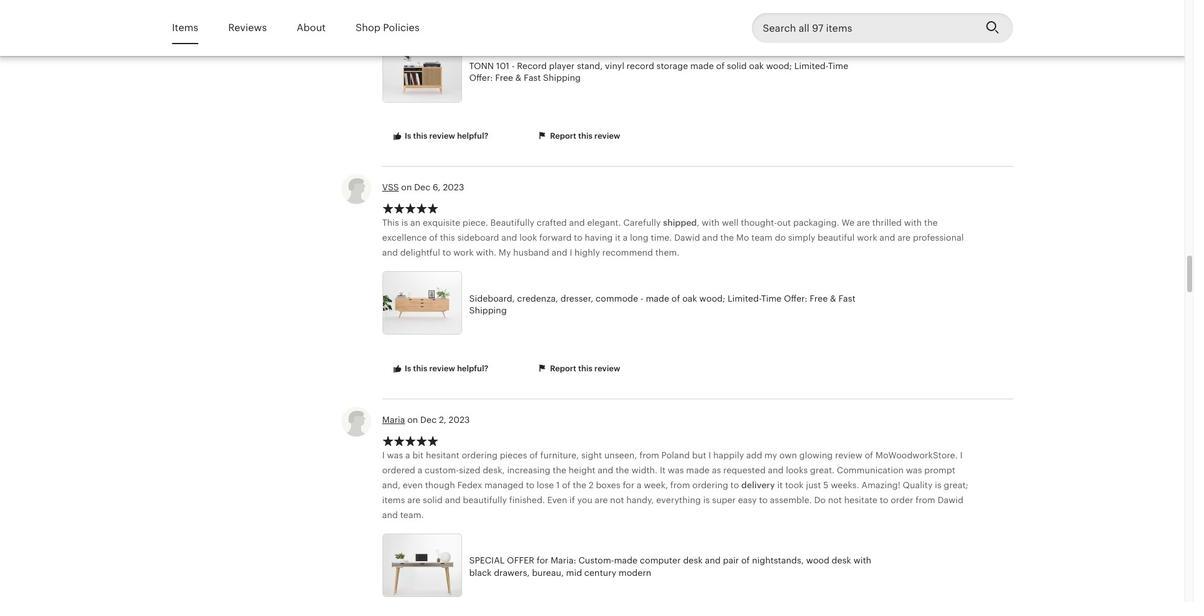 Task type: locate. For each thing, give the bounding box(es) containing it.
offer: inside sideboard, credenza, dresser, commode - made of oak wood;  limited-time offer: free & fast shipping
[[784, 293, 808, 303]]

was inside , securely packing, and overall kind. this was worth every penny and hope to keep it in the family for years to come as the quality is outstanding 🙏
[[746, 0, 762, 10]]

0 vertical spatial dawid
[[675, 233, 700, 243]]

furniture,
[[541, 451, 579, 461]]

is up maria
[[405, 364, 411, 373]]

1 vertical spatial &
[[831, 293, 837, 303]]

work
[[857, 233, 878, 243], [454, 248, 474, 258]]

1 vertical spatial oak
[[683, 293, 697, 303]]

dawid down shipped
[[675, 233, 700, 243]]

0 horizontal spatial offer:
[[469, 73, 493, 83]]

packaging.
[[794, 218, 840, 228]]

1 vertical spatial dawid
[[938, 495, 964, 505]]

1 vertical spatial report this review
[[548, 364, 621, 373]]

for left years on the left top
[[410, 15, 422, 25]]

0 horizontal spatial it
[[615, 233, 621, 243]]

0 horizontal spatial time
[[762, 293, 782, 303]]

offer: down tonn
[[469, 73, 493, 83]]

2 helpful? from the top
[[457, 364, 489, 373]]

2 is this review helpful? from the top
[[403, 364, 489, 373]]

0 vertical spatial report this review button
[[528, 125, 630, 148]]

&
[[516, 73, 522, 83], [831, 293, 837, 303]]

of right storage
[[717, 61, 725, 71]]

1 vertical spatial is
[[405, 364, 411, 373]]

0 horizontal spatial -
[[512, 61, 515, 71]]

1 vertical spatial -
[[641, 293, 644, 303]]

2 is this review helpful? button from the top
[[382, 358, 498, 381]]

1 horizontal spatial offer:
[[784, 293, 808, 303]]

0 vertical spatial time
[[828, 61, 849, 71]]

oak
[[749, 61, 764, 71], [683, 293, 697, 303]]

for up bureau,
[[537, 556, 549, 566]]

2 horizontal spatial for
[[623, 480, 635, 490]]

of down exquisite
[[429, 233, 438, 243]]

1 not from the left
[[610, 495, 624, 505]]

2 is from the top
[[405, 364, 411, 373]]

2 horizontal spatial it
[[919, 0, 925, 10]]

on for maria
[[408, 415, 418, 425]]

delightful
[[400, 248, 440, 258]]

made down but
[[687, 466, 710, 476]]

1 horizontal spatial wood;
[[767, 61, 792, 71]]

solid inside it took just 5 weeks.  amazing!  quality is great; items are solid and beautifully finished.   even if you are not handy, everything is super easy to assemble.  do not hesitate to order from dawid and team.
[[423, 495, 443, 505]]

, left well
[[697, 218, 700, 228]]

1 is this review helpful? button from the top
[[382, 125, 498, 148]]

with right thrilled
[[905, 218, 922, 228]]

solid for of
[[727, 61, 747, 71]]

weeks.
[[831, 480, 860, 490]]

dec left 6,
[[414, 182, 431, 192]]

shipping down player
[[543, 73, 581, 83]]

2 horizontal spatial from
[[916, 495, 936, 505]]

this right kind. at the right
[[727, 0, 744, 10]]

1 vertical spatial wood;
[[700, 293, 726, 303]]

- right the 101
[[512, 61, 515, 71]]

0 horizontal spatial wood;
[[700, 293, 726, 303]]

this is an exquisite piece. beautifully crafted and elegant. carefully shipped
[[382, 218, 697, 228]]

quality
[[903, 480, 933, 490]]

fast down record
[[524, 73, 541, 83]]

is left super
[[704, 495, 710, 505]]

1 vertical spatial free
[[810, 293, 828, 303]]

0 vertical spatial offer:
[[469, 73, 493, 83]]

0 horizontal spatial ordering
[[462, 451, 498, 461]]

1 horizontal spatial desk
[[832, 556, 852, 566]]

with left well
[[702, 218, 720, 228]]

1 report from the top
[[550, 131, 577, 141]]

& down record
[[516, 73, 522, 83]]

it
[[919, 0, 925, 10], [615, 233, 621, 243], [778, 480, 783, 490]]

the left 2
[[573, 480, 587, 490]]

sized
[[459, 466, 481, 476]]

1 horizontal spatial from
[[671, 480, 690, 490]]

super
[[713, 495, 736, 505]]

1 is from the top
[[405, 131, 411, 141]]

1 horizontal spatial fast
[[839, 293, 856, 303]]

of
[[717, 61, 725, 71], [429, 233, 438, 243], [672, 293, 680, 303], [530, 451, 538, 461], [865, 451, 874, 461], [562, 480, 571, 490], [742, 556, 750, 566]]

made right storage
[[691, 61, 714, 71]]

of inside special offer for maria: custom-made computer desk and pair of nightstands, wood desk with black drawers, bureau, mid century modern
[[742, 556, 750, 566]]

wood; inside 'tonn 101 - record player stand, vinyl record storage made of solid oak wood; limited-time offer: free & fast shipping'
[[767, 61, 792, 71]]

0 horizontal spatial dawid
[[675, 233, 700, 243]]

fast down beautiful
[[839, 293, 856, 303]]

0 vertical spatial ,
[[576, 0, 578, 10]]

1 horizontal spatial for
[[537, 556, 549, 566]]

is for second report this review button from the bottom is this review helpful? button
[[405, 131, 411, 141]]

1 horizontal spatial it
[[778, 480, 783, 490]]

the down furniture,
[[553, 466, 567, 476]]

boxes
[[596, 480, 621, 490]]

team
[[752, 233, 773, 243]]

is this review helpful? button for second report this review button from the bottom
[[382, 125, 498, 148]]

excellence
[[382, 233, 427, 243]]

shipping down sideboard,
[[469, 306, 507, 316]]

work down sideboard at the top left of the page
[[454, 248, 474, 258]]

1 vertical spatial shipping
[[469, 306, 507, 316]]

2 horizontal spatial with
[[905, 218, 922, 228]]

as inside i was a bit hesitant ordering pieces of furniture, sight unseen, from poland but i happily add my own glowing review of mowoodworkstore.  i ordered a custom-sized desk, increasing the height and the width.  it was made as requested and looks great.  communication was prompt and, even though fedex managed to lose 1 of the 2 boxes for a week, from ordering to
[[712, 466, 721, 476]]

exquisite
[[423, 218, 460, 228]]

1 vertical spatial this
[[382, 218, 399, 228]]

handy,
[[627, 495, 654, 505]]

1 vertical spatial report
[[550, 364, 577, 373]]

beautifully
[[463, 495, 507, 505]]

maria
[[382, 415, 405, 425]]

i left highly
[[570, 248, 572, 258]]

1 vertical spatial it
[[615, 233, 621, 243]]

solid inside 'tonn 101 - record player stand, vinyl record storage made of solid oak wood; limited-time offer: free & fast shipping'
[[727, 61, 747, 71]]

to down amazing!
[[880, 495, 889, 505]]

,
[[576, 0, 578, 10], [697, 218, 700, 228]]

2 vertical spatial for
[[537, 556, 549, 566]]

the right in
[[937, 0, 951, 10]]

special offer for maria: custom-made computer desk and pair of nightstands, wood desk with black drawers, bureau, mid century modern link
[[382, 534, 874, 601]]

made inside sideboard, credenza, dresser, commode - made of oak wood;  limited-time offer: free & fast shipping
[[646, 293, 670, 303]]

not
[[610, 495, 624, 505], [828, 495, 842, 505]]

vss
[[382, 182, 399, 192]]

a
[[623, 233, 628, 243], [406, 451, 410, 461], [418, 466, 423, 476], [637, 480, 642, 490]]

2 report this review from the top
[[548, 364, 621, 373]]

1 horizontal spatial oak
[[749, 61, 764, 71]]

and down items
[[382, 510, 398, 520]]

1 vertical spatial on
[[408, 415, 418, 425]]

is
[[405, 131, 411, 141], [405, 364, 411, 373]]

2 vertical spatial from
[[916, 495, 936, 505]]

and up boxes
[[598, 466, 614, 476]]

1 vertical spatial for
[[623, 480, 635, 490]]

2023 for on dec 6, 2023
[[443, 182, 464, 192]]

to left keep
[[886, 0, 894, 10]]

shipping inside 'tonn 101 - record player stand, vinyl record storage made of solid oak wood; limited-time offer: free & fast shipping'
[[543, 73, 581, 83]]

penny
[[816, 0, 842, 10]]

0 horizontal spatial solid
[[423, 495, 443, 505]]

and left overall at the right of the page
[[656, 0, 672, 10]]

is this review helpful? button
[[382, 125, 498, 148], [382, 358, 498, 381]]

outstanding
[[552, 15, 602, 25]]

1 vertical spatial dec
[[421, 415, 437, 425]]

fast
[[524, 73, 541, 83], [839, 293, 856, 303]]

& inside 'tonn 101 - record player stand, vinyl record storage made of solid oak wood; limited-time offer: free & fast shipping'
[[516, 73, 522, 83]]

a down bit
[[418, 466, 423, 476]]

offer: down simply
[[784, 293, 808, 303]]

with
[[702, 218, 720, 228], [905, 218, 922, 228], [854, 556, 872, 566]]

do
[[775, 233, 786, 243]]

0 vertical spatial helpful?
[[457, 131, 489, 141]]

on right vss link
[[401, 182, 412, 192]]

0 horizontal spatial fast
[[524, 73, 541, 83]]

-
[[512, 61, 515, 71], [641, 293, 644, 303]]

time down search all 97 items text box
[[828, 61, 849, 71]]

, inside , securely packing, and overall kind. this was worth every penny and hope to keep it in the family for years to come as the quality is outstanding 🙏
[[576, 0, 578, 10]]

is for is this review helpful? button corresponding to 1st report this review button from the bottom
[[405, 364, 411, 373]]

review
[[430, 131, 455, 141], [595, 131, 621, 141], [430, 364, 455, 373], [595, 364, 621, 373], [835, 451, 863, 461]]

a inside , with well thought-out packaging. we are thrilled with the excellence of this sideboard and look forward to having it a long time. dawid and the mo team do simply beautiful work and are professional and delightful to work with. my husband and i highly recommend them.
[[623, 233, 628, 243]]

1 horizontal spatial -
[[641, 293, 644, 303]]

quality
[[512, 15, 541, 25]]

0 vertical spatial oak
[[749, 61, 764, 71]]

0 horizontal spatial not
[[610, 495, 624, 505]]

0 vertical spatial this
[[727, 0, 744, 10]]

0 horizontal spatial &
[[516, 73, 522, 83]]

0 horizontal spatial with
[[702, 218, 720, 228]]

the down unseen,
[[616, 466, 630, 476]]

shipped
[[663, 218, 697, 228]]

i was a bit hesitant ordering pieces of furniture, sight unseen, from poland but i happily add my own glowing review of mowoodworkstore.  i ordered a custom-sized desk, increasing the height and the width.  it was made as requested and looks great.  communication was prompt and, even though fedex managed to lose 1 of the 2 boxes for a week, from ordering to
[[382, 451, 963, 490]]

1 vertical spatial solid
[[423, 495, 443, 505]]

for inside special offer for maria: custom-made computer desk and pair of nightstands, wood desk with black drawers, bureau, mid century modern
[[537, 556, 549, 566]]

dawid inside , with well thought-out packaging. we are thrilled with the excellence of this sideboard and look forward to having it a long time. dawid and the mo team do simply beautiful work and are professional and delightful to work with. my husband and i highly recommend them.
[[675, 233, 700, 243]]

happily
[[714, 451, 744, 461]]

on
[[401, 182, 412, 192], [408, 415, 418, 425]]

hesitant
[[426, 451, 460, 461]]

0 vertical spatial ordering
[[462, 451, 498, 461]]

carefully
[[624, 218, 661, 228]]

an
[[411, 218, 421, 228]]

1 horizontal spatial this
[[727, 0, 744, 10]]

1 horizontal spatial with
[[854, 556, 872, 566]]

of inside sideboard, credenza, dresser, commode - made of oak wood;  limited-time offer: free & fast shipping
[[672, 293, 680, 303]]

finished.
[[510, 495, 545, 505]]

0 vertical spatial it
[[919, 0, 925, 10]]

0 horizontal spatial limited-
[[728, 293, 762, 303]]

to right years on the left top
[[448, 15, 457, 25]]

of right 1
[[562, 480, 571, 490]]

0 horizontal spatial free
[[495, 73, 513, 83]]

is this review helpful? up 2,
[[403, 364, 489, 373]]

1 vertical spatial helpful?
[[457, 364, 489, 373]]

free inside sideboard, credenza, dresser, commode - made of oak wood;  limited-time offer: free & fast shipping
[[810, 293, 828, 303]]

, up outstanding
[[576, 0, 578, 10]]

0 vertical spatial solid
[[727, 61, 747, 71]]

0 vertical spatial is this review helpful? button
[[382, 125, 498, 148]]

shop policies
[[356, 22, 420, 33]]

this inside , securely packing, and overall kind. this was worth every penny and hope to keep it in the family for years to come as the quality is outstanding 🙏
[[727, 0, 744, 10]]

forward
[[540, 233, 572, 243]]

1 horizontal spatial as
[[712, 466, 721, 476]]

it left took
[[778, 480, 783, 490]]

century
[[585, 568, 617, 578]]

2023 right 2,
[[449, 415, 470, 425]]

1 vertical spatial ,
[[697, 218, 700, 228]]

reviews link
[[228, 14, 267, 42]]

my
[[499, 248, 511, 258]]

1 vertical spatial is this review helpful? button
[[382, 358, 498, 381]]

items link
[[172, 14, 198, 42]]

0 horizontal spatial desk
[[683, 556, 703, 566]]

on for vss
[[401, 182, 412, 192]]

is right quality
[[543, 15, 549, 25]]

& down beautiful
[[831, 293, 837, 303]]

and down thrilled
[[880, 233, 896, 243]]

0 vertical spatial free
[[495, 73, 513, 83]]

with right wood
[[854, 556, 872, 566]]

0 vertical spatial &
[[516, 73, 522, 83]]

from up width.
[[640, 451, 660, 461]]

is this review helpful? up 6,
[[403, 131, 489, 141]]

1 horizontal spatial not
[[828, 495, 842, 505]]

to right delightful
[[443, 248, 451, 258]]

requested
[[724, 466, 766, 476]]

shipping inside sideboard, credenza, dresser, commode - made of oak wood;  limited-time offer: free & fast shipping
[[469, 306, 507, 316]]

1 horizontal spatial free
[[810, 293, 828, 303]]

0 vertical spatial shipping
[[543, 73, 581, 83]]

is this review helpful? for second report this review button from the bottom is this review helpful? button
[[403, 131, 489, 141]]

0 vertical spatial fast
[[524, 73, 541, 83]]

this inside , with well thought-out packaging. we are thrilled with the excellence of this sideboard and look forward to having it a long time. dawid and the mo team do simply beautiful work and are professional and delightful to work with. my husband and i highly recommend them.
[[440, 233, 455, 243]]

securely
[[581, 0, 616, 10]]

desk
[[683, 556, 703, 566], [832, 556, 852, 566]]

0 vertical spatial -
[[512, 61, 515, 71]]

of down them.
[[672, 293, 680, 303]]

0 horizontal spatial shipping
[[469, 306, 507, 316]]

week,
[[644, 480, 668, 490]]

ordering up sized
[[462, 451, 498, 461]]

0 horizontal spatial ,
[[576, 0, 578, 10]]

time inside sideboard, credenza, dresser, commode - made of oak wood;  limited-time offer: free & fast shipping
[[762, 293, 782, 303]]

every
[[791, 0, 814, 10]]

work down thrilled
[[857, 233, 878, 243]]

is this review helpful? button up 6,
[[382, 125, 498, 148]]

as down happily at the bottom
[[712, 466, 721, 476]]

1 vertical spatial work
[[454, 248, 474, 258]]

0 vertical spatial on
[[401, 182, 412, 192]]

policies
[[383, 22, 420, 33]]

with inside special offer for maria: custom-made computer desk and pair of nightstands, wood desk with black drawers, bureau, mid century modern
[[854, 556, 872, 566]]

and down beautifully
[[502, 233, 517, 243]]

ordering up super
[[693, 480, 729, 490]]

2023 right 6,
[[443, 182, 464, 192]]

time down the do
[[762, 293, 782, 303]]

made inside special offer for maria: custom-made computer desk and pair of nightstands, wood desk with black drawers, bureau, mid century modern
[[614, 556, 638, 566]]

on right maria
[[408, 415, 418, 425]]

1 vertical spatial is this review helpful?
[[403, 364, 489, 373]]

of right pair
[[742, 556, 750, 566]]

dec for 2,
[[421, 415, 437, 425]]

it inside , with well thought-out packaging. we are thrilled with the excellence of this sideboard and look forward to having it a long time. dawid and the mo team do simply beautiful work and are professional and delightful to work with. my husband and i highly recommend them.
[[615, 233, 621, 243]]

nightstands,
[[753, 556, 804, 566]]

1 vertical spatial time
[[762, 293, 782, 303]]

0 vertical spatial wood;
[[767, 61, 792, 71]]

1 helpful? from the top
[[457, 131, 489, 141]]

1 report this review from the top
[[548, 131, 621, 141]]

look
[[520, 233, 537, 243]]

- right commode
[[641, 293, 644, 303]]

2 desk from the left
[[832, 556, 852, 566]]

0 vertical spatial dec
[[414, 182, 431, 192]]

0 vertical spatial report
[[550, 131, 577, 141]]

this up excellence
[[382, 218, 399, 228]]

is up vss on dec 6, 2023
[[405, 131, 411, 141]]

1 horizontal spatial limited-
[[795, 61, 828, 71]]

made up modern
[[614, 556, 638, 566]]

out
[[777, 218, 791, 228]]

0 vertical spatial 2023
[[443, 182, 464, 192]]

1 vertical spatial limited-
[[728, 293, 762, 303]]

2 not from the left
[[828, 495, 842, 505]]

review inside i was a bit hesitant ordering pieces of furniture, sight unseen, from poland but i happily add my own glowing review of mowoodworkstore.  i ordered a custom-sized desk, increasing the height and the width.  it was made as requested and looks great.  communication was prompt and, even though fedex managed to lose 1 of the 2 boxes for a week, from ordering to
[[835, 451, 863, 461]]

the
[[937, 0, 951, 10], [496, 15, 510, 25], [925, 218, 938, 228], [721, 233, 734, 243], [553, 466, 567, 476], [616, 466, 630, 476], [573, 480, 587, 490]]

limited- down mo
[[728, 293, 762, 303]]

0 horizontal spatial as
[[485, 15, 494, 25]]

crafted
[[537, 218, 567, 228]]

limited- inside 'tonn 101 - record player stand, vinyl record storage made of solid oak wood; limited-time offer: free & fast shipping'
[[795, 61, 828, 71]]

as right come
[[485, 15, 494, 25]]

1 horizontal spatial dawid
[[938, 495, 964, 505]]

and down though
[[445, 495, 461, 505]]

dawid
[[675, 233, 700, 243], [938, 495, 964, 505]]

1 horizontal spatial ,
[[697, 218, 700, 228]]

1 horizontal spatial time
[[828, 61, 849, 71]]

1 vertical spatial fast
[[839, 293, 856, 303]]

poland
[[662, 451, 690, 461]]

custom-
[[425, 466, 459, 476]]

tonn
[[469, 61, 494, 71]]

mo
[[737, 233, 750, 243]]

1 vertical spatial offer:
[[784, 293, 808, 303]]

stand,
[[577, 61, 603, 71]]

not right do
[[828, 495, 842, 505]]

was left worth
[[746, 0, 762, 10]]

wood; inside sideboard, credenza, dresser, commode - made of oak wood;  limited-time offer: free & fast shipping
[[700, 293, 726, 303]]

1 horizontal spatial solid
[[727, 61, 747, 71]]

1 horizontal spatial &
[[831, 293, 837, 303]]

if
[[570, 495, 575, 505]]

0 horizontal spatial for
[[410, 15, 422, 25]]

desk right computer
[[683, 556, 703, 566]]

not down boxes
[[610, 495, 624, 505]]

special offer for maria: custom-made computer desk and pair of nightstands, wood desk with black drawers, bureau, mid century modern
[[469, 556, 872, 578]]

i up great;
[[961, 451, 963, 461]]

dresser,
[[561, 293, 594, 303]]

1 is this review helpful? from the top
[[403, 131, 489, 141]]

, inside , with well thought-out packaging. we are thrilled with the excellence of this sideboard and look forward to having it a long time. dawid and the mo team do simply beautiful work and are professional and delightful to work with. my husband and i highly recommend them.
[[697, 218, 700, 228]]

and,
[[382, 480, 401, 490]]

from up everything on the right of page
[[671, 480, 690, 490]]

dec
[[414, 182, 431, 192], [421, 415, 437, 425]]

0 vertical spatial from
[[640, 451, 660, 461]]

a left long
[[623, 233, 628, 243]]

from down quality
[[916, 495, 936, 505]]

it up recommend
[[615, 233, 621, 243]]

1 vertical spatial from
[[671, 480, 690, 490]]

0 vertical spatial is this review helpful?
[[403, 131, 489, 141]]

are down thrilled
[[898, 233, 911, 243]]

helpful? for second report this review button from the bottom
[[457, 131, 489, 141]]

as
[[485, 15, 494, 25], [712, 466, 721, 476]]

of up increasing
[[530, 451, 538, 461]]

2 report from the top
[[550, 364, 577, 373]]

solid
[[727, 61, 747, 71], [423, 495, 443, 505]]



Task type: vqa. For each thing, say whether or not it's contained in the screenshot.
5 out of 5 stars image corresponding to Personalized Wooden Train Music Box | Baby Boy Birthday Gifts for Kids | Baby Shower Gift Newborn | Engraved Name Music Box | Toddler Gift image
no



Task type: describe. For each thing, give the bounding box(es) containing it.
5
[[824, 480, 829, 490]]

it inside , securely packing, and overall kind. this was worth every penny and hope to keep it in the family for years to come as the quality is outstanding 🙏
[[919, 0, 925, 10]]

hesitate
[[845, 495, 878, 505]]

reviews
[[228, 22, 267, 33]]

made inside 'tonn 101 - record player stand, vinyl record storage made of solid oak wood; limited-time offer: free & fast shipping'
[[691, 61, 714, 71]]

computer
[[640, 556, 681, 566]]

i inside , with well thought-out packaging. we are thrilled with the excellence of this sideboard and look forward to having it a long time. dawid and the mo team do simply beautiful work and are professional and delightful to work with. my husband and i highly recommend them.
[[570, 248, 572, 258]]

thought-
[[741, 218, 778, 228]]

easy
[[738, 495, 757, 505]]

are right we
[[857, 218, 870, 228]]

just
[[806, 480, 821, 490]]

0 horizontal spatial work
[[454, 248, 474, 258]]

and down excellence
[[382, 248, 398, 258]]

took
[[786, 480, 804, 490]]

offer
[[507, 556, 535, 566]]

to down requested
[[731, 480, 739, 490]]

101
[[496, 61, 510, 71]]

tonn 101 - record player stand, vinyl record storage made of solid oak wood; limited-time offer: free & fast shipping link
[[382, 39, 874, 106]]

vinyl
[[605, 61, 625, 71]]

own
[[780, 451, 797, 461]]

the down well
[[721, 233, 734, 243]]

1 vertical spatial ordering
[[693, 480, 729, 490]]

fedex
[[458, 480, 482, 490]]

though
[[425, 480, 455, 490]]

is down prompt at the right bottom of page
[[935, 480, 942, 490]]

free inside 'tonn 101 - record player stand, vinyl record storage made of solid oak wood; limited-time offer: free & fast shipping'
[[495, 73, 513, 83]]

add
[[747, 451, 763, 461]]

and inside special offer for maria: custom-made computer desk and pair of nightstands, wood desk with black drawers, bureau, mid century modern
[[705, 556, 721, 566]]

and down 'my' at the bottom right of page
[[768, 466, 784, 476]]

a left bit
[[406, 451, 410, 461]]

report this review for second report this review button from the bottom
[[548, 131, 621, 141]]

about
[[297, 22, 326, 33]]

it took just 5 weeks.  amazing!  quality is great; items are solid and beautifully finished.   even if you are not handy, everything is super easy to assemble.  do not hesitate to order from dawid and team.
[[382, 480, 969, 520]]

report this review for 1st report this review button from the bottom
[[548, 364, 621, 373]]

pair
[[723, 556, 739, 566]]

made inside i was a bit hesitant ordering pieces of furniture, sight unseen, from poland but i happily add my own glowing review of mowoodworkstore.  i ordered a custom-sized desk, increasing the height and the width.  it was made as requested and looks great.  communication was prompt and, even though fedex managed to lose 1 of the 2 boxes for a week, from ordering to
[[687, 466, 710, 476]]

1 report this review button from the top
[[528, 125, 630, 148]]

record
[[627, 61, 655, 71]]

hope
[[862, 0, 884, 10]]

for inside , securely packing, and overall kind. this was worth every penny and hope to keep it in the family for years to come as the quality is outstanding 🙏
[[410, 15, 422, 25]]

is this review helpful? for is this review helpful? button corresponding to 1st report this review button from the bottom
[[403, 364, 489, 373]]

was down mowoodworkstore.
[[906, 466, 923, 476]]

beautifully
[[491, 218, 535, 228]]

maria on dec 2, 2023
[[382, 415, 470, 425]]

for inside i was a bit hesitant ordering pieces of furniture, sight unseen, from poland but i happily add my own glowing review of mowoodworkstore.  i ordered a custom-sized desk, increasing the height and the width.  it was made as requested and looks great.  communication was prompt and, even though fedex managed to lose 1 of the 2 boxes for a week, from ordering to
[[623, 480, 635, 490]]

player
[[549, 61, 575, 71]]

in
[[927, 0, 935, 10]]

oak inside 'tonn 101 - record player stand, vinyl record storage made of solid oak wood; limited-time offer: free & fast shipping'
[[749, 61, 764, 71]]

delivery
[[742, 480, 775, 490]]

are down even
[[408, 495, 421, 505]]

2
[[589, 480, 594, 490]]

sideboard,
[[469, 293, 515, 303]]

special
[[469, 556, 505, 566]]

sideboard, credenza, dresser, commode - made of oak wood;  limited-time offer: free & fast shipping link
[[382, 272, 874, 338]]

but
[[693, 451, 707, 461]]

from inside it took just 5 weeks.  amazing!  quality is great; items are solid and beautifully finished.   even if you are not handy, everything is super easy to assemble.  do not hesitate to order from dawid and team.
[[916, 495, 936, 505]]

limited- inside sideboard, credenza, dresser, commode - made of oak wood;  limited-time offer: free & fast shipping
[[728, 293, 762, 303]]

record
[[517, 61, 547, 71]]

highly
[[575, 248, 600, 258]]

prompt
[[925, 466, 956, 476]]

2023 for on dec 2, 2023
[[449, 415, 470, 425]]

the up professional
[[925, 218, 938, 228]]

great.
[[811, 466, 835, 476]]

beautiful
[[818, 233, 855, 243]]

piece.
[[463, 218, 488, 228]]

, for with
[[697, 218, 700, 228]]

custom-
[[579, 556, 614, 566]]

was up 'ordered'
[[387, 451, 403, 461]]

- inside sideboard, credenza, dresser, commode - made of oak wood;  limited-time offer: free & fast shipping
[[641, 293, 644, 303]]

report for 1st report this review button from the bottom
[[550, 364, 577, 373]]

1
[[556, 480, 560, 490]]

dec for 6,
[[414, 182, 431, 192]]

items
[[172, 22, 198, 33]]

1 desk from the left
[[683, 556, 703, 566]]

vss link
[[382, 182, 399, 192]]

fast inside 'tonn 101 - record player stand, vinyl record storage made of solid oak wood; limited-time offer: free & fast shipping'
[[524, 73, 541, 83]]

desk,
[[483, 466, 505, 476]]

sideboard
[[458, 233, 499, 243]]

, for securely
[[576, 0, 578, 10]]

, securely packing, and overall kind. this was worth every penny and hope to keep it in the family for years to come as the quality is outstanding 🙏
[[382, 0, 951, 25]]

helpful? for 1st report this review button from the bottom
[[457, 364, 489, 373]]

vss on dec 6, 2023
[[382, 182, 464, 192]]

overall
[[674, 0, 702, 10]]

to down increasing
[[526, 480, 535, 490]]

solid for are
[[423, 495, 443, 505]]

sideboard, credenza, dresser, commode - made of oak wood;  limited-time offer: free & fast shipping
[[469, 293, 856, 316]]

with.
[[476, 248, 497, 258]]

the left quality
[[496, 15, 510, 25]]

oak inside sideboard, credenza, dresser, commode - made of oak wood;  limited-time offer: free & fast shipping
[[683, 293, 697, 303]]

commode
[[596, 293, 639, 303]]

- inside 'tonn 101 - record player stand, vinyl record storage made of solid oak wood; limited-time offer: free & fast shipping'
[[512, 61, 515, 71]]

dawid inside it took just 5 weeks.  amazing!  quality is great; items are solid and beautifully finished.   even if you are not handy, everything is super easy to assemble.  do not hesitate to order from dawid and team.
[[938, 495, 964, 505]]

and down 'forward'
[[552, 248, 568, 258]]

packing,
[[618, 0, 654, 10]]

and left hope
[[844, 0, 860, 10]]

fast inside sideboard, credenza, dresser, commode - made of oak wood;  limited-time offer: free & fast shipping
[[839, 293, 856, 303]]

worth
[[764, 0, 789, 10]]

are down boxes
[[595, 495, 608, 505]]

and right crafted
[[569, 218, 585, 228]]

of up communication
[[865, 451, 874, 461]]

a up handy,
[[637, 480, 642, 490]]

great;
[[944, 480, 969, 490]]

lose
[[537, 480, 554, 490]]

increasing
[[507, 466, 551, 476]]

sight
[[582, 451, 602, 461]]

time.
[[651, 233, 672, 243]]

of inside 'tonn 101 - record player stand, vinyl record storage made of solid oak wood; limited-time offer: free & fast shipping'
[[717, 61, 725, 71]]

0 horizontal spatial from
[[640, 451, 660, 461]]

order
[[891, 495, 914, 505]]

& inside sideboard, credenza, dresser, commode - made of oak wood;  limited-time offer: free & fast shipping
[[831, 293, 837, 303]]

report for second report this review button from the bottom
[[550, 131, 577, 141]]

height
[[569, 466, 596, 476]]

my
[[765, 451, 778, 461]]

glowing
[[800, 451, 833, 461]]

time inside 'tonn 101 - record player stand, vinyl record storage made of solid oak wood; limited-time offer: free & fast shipping'
[[828, 61, 849, 71]]

elegant.
[[587, 218, 621, 228]]

communication
[[837, 466, 904, 476]]

team.
[[400, 510, 424, 520]]

simply
[[789, 233, 816, 243]]

is this review helpful? button for 1st report this review button from the bottom
[[382, 358, 498, 381]]

drawers,
[[494, 568, 530, 578]]

is left an on the left of the page
[[402, 218, 408, 228]]

credenza,
[[517, 293, 558, 303]]

1 horizontal spatial work
[[857, 233, 878, 243]]

wood
[[807, 556, 830, 566]]

to up highly
[[574, 233, 583, 243]]

offer: inside 'tonn 101 - record player stand, vinyl record storage made of solid oak wood; limited-time offer: free & fast shipping'
[[469, 73, 493, 83]]

and left mo
[[703, 233, 718, 243]]

🙏
[[604, 15, 616, 25]]

having
[[585, 233, 613, 243]]

i up 'ordered'
[[382, 451, 385, 461]]

Search all 97 items text field
[[752, 13, 976, 43]]

you
[[578, 495, 593, 505]]

2 report this review button from the top
[[528, 358, 630, 381]]

even
[[403, 480, 423, 490]]

everything
[[657, 495, 701, 505]]

of inside , with well thought-out packaging. we are thrilled with the excellence of this sideboard and look forward to having it a long time. dawid and the mo team do simply beautiful work and are professional and delightful to work with. my husband and i highly recommend them.
[[429, 233, 438, 243]]

pieces
[[500, 451, 527, 461]]

bureau,
[[532, 568, 564, 578]]

black
[[469, 568, 492, 578]]

to down delivery at bottom
[[760, 495, 768, 505]]

is inside , securely packing, and overall kind. this was worth every penny and hope to keep it in the family for years to come as the quality is outstanding 🙏
[[543, 15, 549, 25]]

shop
[[356, 22, 381, 33]]

it inside it took just 5 weeks.  amazing!  quality is great; items are solid and beautifully finished.   even if you are not handy, everything is super easy to assemble.  do not hesitate to order from dawid and team.
[[778, 480, 783, 490]]

0 horizontal spatial this
[[382, 218, 399, 228]]

i right but
[[709, 451, 711, 461]]

about link
[[297, 14, 326, 42]]

come
[[459, 15, 483, 25]]

was right 'it'
[[668, 466, 684, 476]]

as inside , securely packing, and overall kind. this was worth every penny and hope to keep it in the family for years to come as the quality is outstanding 🙏
[[485, 15, 494, 25]]

modern
[[619, 568, 652, 578]]

tonn 101 - record player stand, vinyl record storage made of solid oak wood; limited-time offer: free & fast shipping
[[469, 61, 849, 83]]

storage
[[657, 61, 688, 71]]

it
[[660, 466, 666, 476]]

2,
[[439, 415, 447, 425]]

managed
[[485, 480, 524, 490]]



